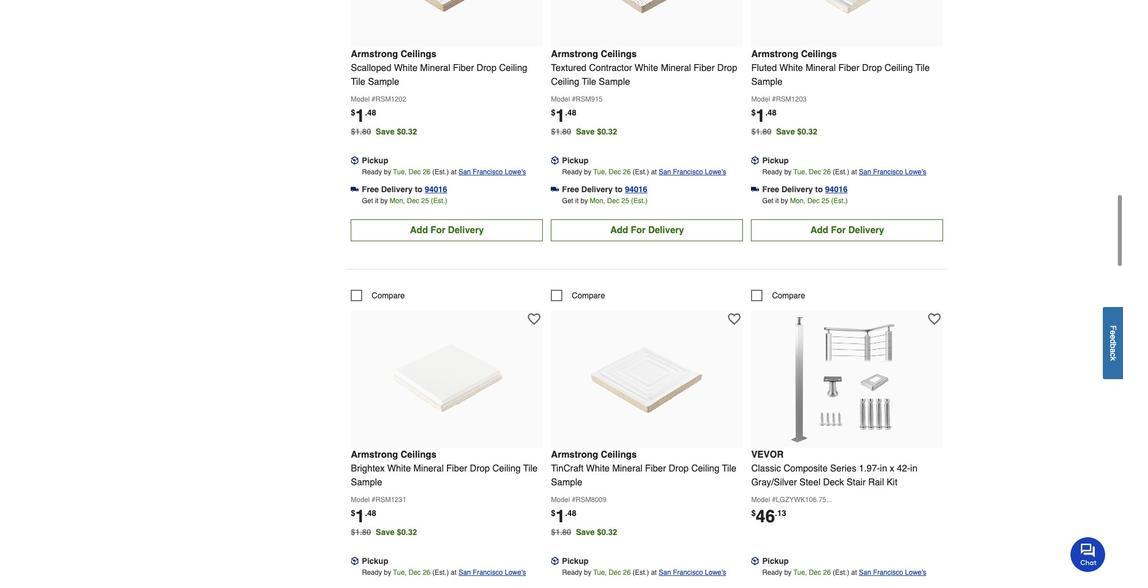 Task type: describe. For each thing, give the bounding box(es) containing it.
model # lgzywk106.75...
[[752, 496, 833, 504]]

actual price $1.48 element down 'model # rsm8009' on the bottom of the page
[[551, 506, 577, 526]]

5001229501 element
[[351, 290, 405, 301]]

1 add for delivery button from the left
[[351, 219, 543, 241]]

was price $1.80 element for actual price $1.48 element below model # rsm1202
[[351, 124, 376, 136]]

1 25 from the left
[[421, 197, 429, 205]]

classic
[[752, 463, 781, 474]]

armstrong ceilings scalloped white mineral fiber drop ceiling tile sample
[[351, 49, 528, 87]]

mineral for armstrong ceilings brightex white mineral fiber drop ceiling tile sample
[[414, 463, 444, 474]]

white for armstrong ceilings scalloped white mineral fiber drop ceiling tile sample
[[394, 63, 418, 73]]

3 25 from the left
[[822, 197, 830, 205]]

armstrong ceilings brightex white mineral fiber drop ceiling tile sample
[[351, 449, 538, 487]]

# for armstrong ceilings fluted white mineral fiber drop ceiling tile sample
[[772, 95, 776, 103]]

armstrong ceilings brightex white mineral fiber drop ceiling tile sample image
[[384, 316, 511, 443]]

actual price $1.48 element down model # rsm915
[[551, 105, 577, 126]]

$1.80 for actual price $1.48 element under model # rsm915
[[551, 127, 572, 136]]

b
[[1109, 344, 1119, 348]]

ceiling for armstrong ceilings scalloped white mineral fiber drop ceiling tile sample
[[499, 63, 528, 73]]

composite
[[784, 463, 828, 474]]

model # rsm915
[[551, 95, 603, 103]]

ceiling for armstrong ceilings fluted white mineral fiber drop ceiling tile sample
[[885, 63, 913, 73]]

$ down 'model # rsm8009' on the bottom of the page
[[551, 508, 556, 517]]

.13
[[775, 508, 787, 517]]

$ inside $ 46 .13
[[752, 508, 756, 517]]

f
[[1109, 326, 1119, 330]]

x
[[890, 463, 895, 474]]

model # rsm1231
[[351, 496, 407, 504]]

francisco for pickup icon for 2nd truck filled image from the right
[[473, 168, 503, 176]]

drop inside the armstrong ceilings textured contractor white mineral fiber drop ceiling tile sample
[[718, 63, 738, 73]]

was price $1.80 element for actual price $1.48 element below 'model # rsm8009' on the bottom of the page
[[551, 524, 576, 537]]

save for actual price $1.48 element under model # rsm1203
[[777, 127, 795, 136]]

mineral for armstrong ceilings fluted white mineral fiber drop ceiling tile sample
[[806, 63, 836, 73]]

2 truck filled image from the left
[[551, 185, 559, 193]]

francisco for pickup icon corresponding to second truck filled image
[[673, 168, 703, 176]]

1 down model # rsm1202
[[356, 105, 365, 126]]

model for scalloped white mineral fiber drop ceiling tile sample
[[351, 95, 370, 103]]

add for delivery for first add for delivery button from the right
[[811, 225, 885, 235]]

armstrong ceilings scalloped white mineral fiber drop ceiling tile sample image
[[384, 0, 511, 43]]

drop for armstrong ceilings tincraft white mineral fiber drop ceiling tile sample
[[669, 463, 689, 474]]

2 in from the left
[[911, 463, 918, 474]]

it for truck filled icon
[[776, 197, 779, 205]]

5001229579 element
[[551, 290, 605, 301]]

mon, for 2nd truck filled image from the right 94016 button
[[390, 197, 405, 205]]

tile inside the armstrong ceilings textured contractor white mineral fiber drop ceiling tile sample
[[582, 77, 597, 87]]

save for actual price $1.48 element under model # rsm915
[[576, 127, 595, 136]]

$1.80 for actual price $1.48 element under model # rsm1203
[[752, 127, 772, 136]]

fiber for armstrong ceilings tincraft white mineral fiber drop ceiling tile sample
[[645, 463, 667, 474]]

compare for 5001229579 element
[[572, 291, 605, 300]]

armstrong ceilings tincraft white mineral fiber drop ceiling tile sample image
[[584, 316, 711, 443]]

94016 button for truck filled icon
[[826, 183, 848, 195]]

f e e d b a c k
[[1109, 326, 1119, 361]]

sample for armstrong ceilings brightex white mineral fiber drop ceiling tile sample
[[351, 477, 382, 487]]

by for pickup icon for 2nd truck filled image from the right
[[384, 168, 391, 176]]

fiber inside the armstrong ceilings textured contractor white mineral fiber drop ceiling tile sample
[[694, 63, 715, 73]]

1 get it by mon, dec 25 (est.) from the left
[[362, 197, 448, 205]]

pickup image for 2nd truck filled image from the right
[[351, 156, 359, 164]]

white inside the armstrong ceilings textured contractor white mineral fiber drop ceiling tile sample
[[635, 63, 659, 73]]

armstrong ceilings fluted white mineral fiber drop ceiling tile sample
[[752, 49, 930, 87]]

vevor classic composite series 1.97-in x 42-in gray/silver steel deck stair rail kit image
[[784, 316, 911, 443]]

$ 1 .48 down model # rsm1202
[[351, 105, 376, 126]]

drop for armstrong ceilings brightex white mineral fiber drop ceiling tile sample
[[470, 463, 490, 474]]

1 94016 from the left
[[425, 184, 447, 194]]

fiber for armstrong ceilings fluted white mineral fiber drop ceiling tile sample
[[839, 63, 860, 73]]

$ 1 .48 down model # rsm1231
[[351, 506, 376, 526]]

fluted
[[752, 63, 777, 73]]

model for brightex white mineral fiber drop ceiling tile sample
[[351, 496, 370, 504]]

2 94016 from the left
[[625, 184, 648, 194]]

model for tincraft white mineral fiber drop ceiling tile sample
[[551, 496, 570, 504]]

sample for armstrong ceilings tincraft white mineral fiber drop ceiling tile sample
[[551, 477, 583, 487]]

model # rsm8009
[[551, 496, 607, 504]]

textured
[[551, 63, 587, 73]]

a
[[1109, 348, 1119, 353]]

2 get it by mon, dec 25 (est.) from the left
[[562, 197, 648, 205]]

mon, for 94016 button corresponding to truck filled icon
[[790, 197, 806, 205]]

3 94016 from the left
[[826, 184, 848, 194]]

truck filled image
[[752, 185, 760, 193]]

2 horizontal spatial pickup image
[[752, 557, 760, 565]]

was price $1.80 element for actual price $1.48 element under model # rsm915
[[551, 124, 576, 136]]

3 add for delivery button from the left
[[752, 219, 944, 241]]

$1.80 for actual price $1.48 element below 'model # rsm8009' on the bottom of the page
[[551, 527, 572, 537]]

tile for armstrong ceilings fluted white mineral fiber drop ceiling tile sample
[[916, 63, 930, 73]]

$0.32 for actual price $1.48 element below model # rsm1202
[[397, 127, 417, 136]]

.48 for actual price $1.48 element below model # rsm1202
[[365, 108, 376, 117]]

sample for armstrong ceilings fluted white mineral fiber drop ceiling tile sample
[[752, 77, 783, 87]]

1 down 'model # rsm8009' on the bottom of the page
[[556, 506, 566, 526]]

add for delivery for 2nd add for delivery button from left
[[611, 225, 684, 235]]

kit
[[887, 477, 898, 487]]

armstrong for fluted
[[752, 49, 799, 59]]

vevor classic composite series 1.97-in x 42-in gray/silver steel deck stair rail kit
[[752, 449, 918, 487]]

steel
[[800, 477, 821, 487]]

2 e from the top
[[1109, 335, 1119, 339]]

by for the right pickup icon
[[785, 568, 792, 576]]

armstrong ceilings textured contractor white mineral fiber drop ceiling tile sample
[[551, 49, 738, 87]]

mineral for armstrong ceilings scalloped white mineral fiber drop ceiling tile sample
[[420, 63, 451, 73]]

lgzywk106.75...
[[776, 496, 833, 504]]

add for first add for delivery button from left
[[410, 225, 428, 235]]

42-
[[897, 463, 911, 474]]

# for armstrong ceilings brightex white mineral fiber drop ceiling tile sample
[[372, 496, 376, 504]]

free delivery to 94016 for second truck filled image's 94016 button
[[562, 184, 648, 194]]

.48 for actual price $1.48 element under model # rsm1203
[[766, 108, 777, 117]]

armstrong for textured
[[551, 49, 599, 59]]

series
[[831, 463, 857, 474]]

add for delivery for first add for delivery button from left
[[410, 225, 484, 235]]

ceilings for textured
[[601, 49, 637, 59]]

# for vevor classic composite series 1.97-in x 42-in gray/silver steel deck stair rail kit
[[772, 496, 776, 504]]

free for truck filled icon
[[763, 184, 780, 194]]

1 heart outline image from the left
[[528, 313, 541, 325]]

heart outline image
[[929, 313, 942, 325]]

free for second truck filled image
[[562, 184, 579, 194]]

ceilings for fluted
[[801, 49, 837, 59]]

vevor
[[752, 449, 784, 460]]

mineral for armstrong ceilings tincraft white mineral fiber drop ceiling tile sample
[[613, 463, 643, 474]]

sample inside the armstrong ceilings textured contractor white mineral fiber drop ceiling tile sample
[[599, 77, 630, 87]]

3 to from the left
[[816, 184, 823, 194]]

rsm8009
[[576, 496, 607, 504]]

1.97-
[[859, 463, 881, 474]]

ceiling for armstrong ceilings tincraft white mineral fiber drop ceiling tile sample
[[692, 463, 720, 474]]

d
[[1109, 339, 1119, 344]]

$ down model # rsm1202
[[351, 108, 356, 117]]

model for textured contractor white mineral fiber drop ceiling tile sample
[[551, 95, 570, 103]]

2 add for delivery button from the left
[[551, 219, 744, 241]]

3 for from the left
[[831, 225, 846, 235]]

fiber for armstrong ceilings scalloped white mineral fiber drop ceiling tile sample
[[453, 63, 474, 73]]

add for first add for delivery button from the right
[[811, 225, 829, 235]]

armstrong for tincraft
[[551, 449, 599, 460]]

$ 1 .48 down 'model # rsm8009' on the bottom of the page
[[551, 506, 577, 526]]

francisco for middle pickup image
[[673, 568, 703, 576]]



Task type: vqa. For each thing, say whether or not it's contained in the screenshot.
3rd "94016" BUTTON's it
yes



Task type: locate. For each thing, give the bounding box(es) containing it.
2 horizontal spatial it
[[776, 197, 779, 205]]

.48 for actual price $1.48 element below 'model # rsm8009' on the bottom of the page
[[566, 508, 577, 517]]

at
[[451, 168, 457, 176], [651, 168, 657, 176], [852, 168, 857, 176], [451, 568, 457, 576], [651, 568, 657, 576], [852, 568, 857, 576]]

1 it from the left
[[375, 197, 379, 205]]

$0.32 down rsm915
[[597, 127, 618, 136]]

ceiling inside the armstrong ceilings scalloped white mineral fiber drop ceiling tile sample
[[499, 63, 528, 73]]

2 horizontal spatial mon,
[[790, 197, 806, 205]]

save
[[376, 127, 395, 136], [576, 127, 595, 136], [777, 127, 795, 136], [376, 527, 395, 537], [576, 527, 595, 537]]

2 for from the left
[[631, 225, 646, 235]]

rsm915
[[576, 95, 603, 103]]

rsm1202
[[376, 95, 407, 103]]

$1.80 save $0.32 for actual price $1.48 element under model # rsm1203
[[752, 127, 818, 136]]

white right fluted
[[780, 63, 804, 73]]

46
[[756, 506, 775, 526]]

model for fluted white mineral fiber drop ceiling tile sample
[[752, 95, 771, 103]]

$1.80 save $0.32 for actual price $1.48 element below model # rsm1231
[[351, 527, 417, 537]]

ceilings down armstrong ceilings fluted white mineral fiber drop ceiling tile sample image
[[801, 49, 837, 59]]

0 horizontal spatial free delivery to 94016
[[362, 184, 447, 194]]

actual price $46.13 element
[[752, 506, 787, 526]]

2 horizontal spatial 94016
[[826, 184, 848, 194]]

94016 button for second truck filled image
[[625, 183, 648, 195]]

model # rsm1202
[[351, 95, 407, 103]]

# down fluted
[[772, 95, 776, 103]]

1 94016 button from the left
[[425, 183, 447, 195]]

tile for armstrong ceilings brightex white mineral fiber drop ceiling tile sample
[[523, 463, 538, 474]]

armstrong ceilings tincraft white mineral fiber drop ceiling tile sample
[[551, 449, 737, 487]]

sample inside armstrong ceilings tincraft white mineral fiber drop ceiling tile sample
[[551, 477, 583, 487]]

by for the left pickup image
[[384, 568, 391, 576]]

$1.80 down model # rsm1202
[[351, 127, 371, 136]]

0 horizontal spatial 94016 button
[[425, 183, 447, 195]]

25
[[421, 197, 429, 205], [622, 197, 629, 205], [822, 197, 830, 205]]

save down rsm1202 on the top left of page
[[376, 127, 395, 136]]

was price $1.80 element for actual price $1.48 element below model # rsm1231
[[351, 524, 376, 537]]

ready by tue, dec 26 (est.) at san francisco lowe's
[[362, 168, 526, 176], [562, 168, 727, 176], [763, 168, 927, 176], [362, 568, 526, 576], [562, 568, 727, 576], [763, 568, 927, 576]]

free for 2nd truck filled image from the right
[[362, 184, 379, 194]]

2 mon, from the left
[[590, 197, 606, 205]]

tile for armstrong ceilings scalloped white mineral fiber drop ceiling tile sample
[[351, 77, 366, 87]]

drop inside the armstrong ceilings scalloped white mineral fiber drop ceiling tile sample
[[477, 63, 497, 73]]

1 horizontal spatial add for delivery button
[[551, 219, 744, 241]]

was price $1.80 element
[[351, 124, 376, 136], [551, 124, 576, 136], [752, 124, 777, 136], [351, 524, 376, 537], [551, 524, 576, 537]]

scalloped
[[351, 63, 392, 73]]

truck filled image
[[351, 185, 359, 193], [551, 185, 559, 193]]

sample down tincraft on the bottom of the page
[[551, 477, 583, 487]]

model # rsm1203
[[752, 95, 807, 103]]

1 in from the left
[[881, 463, 888, 474]]

$ down model # rsm1231
[[351, 508, 356, 517]]

add
[[410, 225, 428, 235], [611, 225, 629, 235], [811, 225, 829, 235]]

2 horizontal spatial 25
[[822, 197, 830, 205]]

2 horizontal spatial add for delivery
[[811, 225, 885, 235]]

white right brightex
[[388, 463, 411, 474]]

tincraft
[[551, 463, 584, 474]]

francisco for the right pickup icon
[[874, 568, 904, 576]]

white
[[394, 63, 418, 73], [635, 63, 659, 73], [780, 63, 804, 73], [388, 463, 411, 474], [586, 463, 610, 474]]

.48 down model # rsm1202
[[365, 108, 376, 117]]

$ left .13
[[752, 508, 756, 517]]

0 horizontal spatial pickup image
[[351, 156, 359, 164]]

94016
[[425, 184, 447, 194], [625, 184, 648, 194], [826, 184, 848, 194]]

mineral inside armstrong ceilings fluted white mineral fiber drop ceiling tile sample
[[806, 63, 836, 73]]

1 free delivery to 94016 from the left
[[362, 184, 447, 194]]

white inside armstrong ceilings brightex white mineral fiber drop ceiling tile sample
[[388, 463, 411, 474]]

pickup
[[362, 156, 389, 165], [562, 156, 589, 165], [763, 156, 789, 165], [362, 556, 389, 565], [562, 556, 589, 565], [763, 556, 789, 565]]

$1.80 down model # rsm1203
[[752, 127, 772, 136]]

free
[[362, 184, 379, 194], [562, 184, 579, 194], [763, 184, 780, 194]]

white for armstrong ceilings fluted white mineral fiber drop ceiling tile sample
[[780, 63, 804, 73]]

model left rsm1202 on the top left of page
[[351, 95, 370, 103]]

0 horizontal spatial mon,
[[390, 197, 405, 205]]

by
[[384, 168, 391, 176], [584, 168, 592, 176], [785, 168, 792, 176], [381, 197, 388, 205], [581, 197, 588, 205], [781, 197, 789, 205], [384, 568, 391, 576], [584, 568, 592, 576], [785, 568, 792, 576]]

5014662819 element
[[752, 290, 806, 301]]

rsm1203
[[776, 95, 807, 103]]

1 down model # rsm1203
[[756, 105, 766, 126]]

2 horizontal spatial to
[[816, 184, 823, 194]]

0 horizontal spatial get it by mon, dec 25 (est.)
[[362, 197, 448, 205]]

$0.32 for actual price $1.48 element below 'model # rsm8009' on the bottom of the page
[[597, 527, 618, 537]]

1 horizontal spatial add for delivery
[[611, 225, 684, 235]]

$ down model # rsm915
[[551, 108, 556, 117]]

get it by mon, dec 25 (est.)
[[362, 197, 448, 205], [562, 197, 648, 205], [763, 197, 848, 205]]

sample down brightex
[[351, 477, 382, 487]]

$1.80 save $0.32 down model # rsm1202
[[351, 127, 417, 136]]

save for actual price $1.48 element below model # rsm1231
[[376, 527, 395, 537]]

# for armstrong ceilings tincraft white mineral fiber drop ceiling tile sample
[[572, 496, 576, 504]]

2 horizontal spatial compare
[[772, 291, 806, 300]]

2 horizontal spatial free delivery to 94016
[[763, 184, 848, 194]]

ceiling inside armstrong ceilings brightex white mineral fiber drop ceiling tile sample
[[493, 463, 521, 474]]

1 to from the left
[[415, 184, 423, 194]]

mineral inside armstrong ceilings brightex white mineral fiber drop ceiling tile sample
[[414, 463, 444, 474]]

2 compare from the left
[[572, 291, 605, 300]]

$1.80 save $0.32 down model # rsm1203
[[752, 127, 818, 136]]

sample for armstrong ceilings scalloped white mineral fiber drop ceiling tile sample
[[368, 77, 399, 87]]

3 get from the left
[[763, 197, 774, 205]]

mineral inside the armstrong ceilings scalloped white mineral fiber drop ceiling tile sample
[[420, 63, 451, 73]]

e up b
[[1109, 335, 1119, 339]]

armstrong for scalloped
[[351, 49, 398, 59]]

3 free from the left
[[763, 184, 780, 194]]

$ 1 .48
[[351, 105, 376, 126], [551, 105, 577, 126], [752, 105, 777, 126], [351, 506, 376, 526], [551, 506, 577, 526]]

white for armstrong ceilings tincraft white mineral fiber drop ceiling tile sample
[[586, 463, 610, 474]]

mineral
[[420, 63, 451, 73], [661, 63, 692, 73], [806, 63, 836, 73], [414, 463, 444, 474], [613, 463, 643, 474]]

1 horizontal spatial truck filled image
[[551, 185, 559, 193]]

.48 down model # rsm1231
[[365, 508, 376, 517]]

was price $1.80 element down model # rsm1203
[[752, 124, 777, 136]]

2 25 from the left
[[622, 197, 629, 205]]

free delivery to 94016
[[362, 184, 447, 194], [562, 184, 648, 194], [763, 184, 848, 194]]

0 horizontal spatial to
[[415, 184, 423, 194]]

1 horizontal spatial pickup image
[[551, 156, 559, 164]]

1 truck filled image from the left
[[351, 185, 359, 193]]

sample
[[368, 77, 399, 87], [599, 77, 630, 87], [752, 77, 783, 87], [351, 477, 382, 487], [551, 477, 583, 487]]

fiber inside armstrong ceilings fluted white mineral fiber drop ceiling tile sample
[[839, 63, 860, 73]]

3 get it by mon, dec 25 (est.) from the left
[[763, 197, 848, 205]]

ceilings inside the armstrong ceilings textured contractor white mineral fiber drop ceiling tile sample
[[601, 49, 637, 59]]

ceiling inside armstrong ceilings fluted white mineral fiber drop ceiling tile sample
[[885, 63, 913, 73]]

$
[[351, 108, 356, 117], [551, 108, 556, 117], [752, 108, 756, 117], [351, 508, 356, 517], [551, 508, 556, 517], [752, 508, 756, 517]]

2 horizontal spatial pickup image
[[752, 156, 760, 164]]

tile inside the armstrong ceilings scalloped white mineral fiber drop ceiling tile sample
[[351, 77, 366, 87]]

0 horizontal spatial 94016
[[425, 184, 447, 194]]

$1.80 save $0.32 for actual price $1.48 element below 'model # rsm8009' on the bottom of the page
[[551, 527, 618, 537]]

1 horizontal spatial 25
[[622, 197, 629, 205]]

fiber for armstrong ceilings brightex white mineral fiber drop ceiling tile sample
[[447, 463, 468, 474]]

2 horizontal spatial for
[[831, 225, 846, 235]]

actual price $1.48 element down model # rsm1202
[[351, 105, 376, 126]]

it for second truck filled image
[[576, 197, 579, 205]]

armstrong inside the armstrong ceilings scalloped white mineral fiber drop ceiling tile sample
[[351, 49, 398, 59]]

white inside armstrong ceilings tincraft white mineral fiber drop ceiling tile sample
[[586, 463, 610, 474]]

$0.32 for actual price $1.48 element under model # rsm915
[[597, 127, 618, 136]]

pickup image for second truck filled image
[[551, 156, 559, 164]]

0 horizontal spatial free
[[362, 184, 379, 194]]

mon, for second truck filled image's 94016 button
[[590, 197, 606, 205]]

1 horizontal spatial get it by mon, dec 25 (est.)
[[562, 197, 648, 205]]

armstrong inside the armstrong ceilings textured contractor white mineral fiber drop ceiling tile sample
[[551, 49, 599, 59]]

fiber inside armstrong ceilings tincraft white mineral fiber drop ceiling tile sample
[[645, 463, 667, 474]]

tile
[[916, 63, 930, 73], [351, 77, 366, 87], [582, 77, 597, 87], [523, 463, 538, 474], [722, 463, 737, 474]]

$ 1 .48 down model # rsm915
[[551, 105, 577, 126]]

deck
[[824, 477, 845, 487]]

save down rsm1203
[[777, 127, 795, 136]]

1 horizontal spatial 94016 button
[[625, 183, 648, 195]]

sample inside armstrong ceilings fluted white mineral fiber drop ceiling tile sample
[[752, 77, 783, 87]]

3 add from the left
[[811, 225, 829, 235]]

$1.80 down 'model # rsm8009' on the bottom of the page
[[551, 527, 572, 537]]

1 add for delivery from the left
[[410, 225, 484, 235]]

.48 for actual price $1.48 element under model # rsm915
[[566, 108, 577, 117]]

$0.32 down rsm1231
[[397, 527, 417, 537]]

compare inside 5001229501 element
[[372, 291, 405, 300]]

free delivery to 94016 for 94016 button corresponding to truck filled icon
[[763, 184, 848, 194]]

3 free delivery to 94016 from the left
[[763, 184, 848, 194]]

.48 down model # rsm1203
[[766, 108, 777, 117]]

0 horizontal spatial add for delivery
[[410, 225, 484, 235]]

2 94016 button from the left
[[625, 183, 648, 195]]

in right x
[[911, 463, 918, 474]]

1 horizontal spatial heart outline image
[[729, 313, 741, 325]]

was price $1.80 element down 'model # rsm8009' on the bottom of the page
[[551, 524, 576, 537]]

lowe's
[[505, 168, 526, 176], [705, 168, 727, 176], [906, 168, 927, 176], [505, 568, 526, 576], [705, 568, 727, 576], [906, 568, 927, 576]]

heart outline image
[[528, 313, 541, 325], [729, 313, 741, 325]]

2 horizontal spatial free
[[763, 184, 780, 194]]

chat invite button image
[[1071, 537, 1106, 572]]

white inside armstrong ceilings fluted white mineral fiber drop ceiling tile sample
[[780, 63, 804, 73]]

1 horizontal spatial it
[[576, 197, 579, 205]]

armstrong inside armstrong ceilings brightex white mineral fiber drop ceiling tile sample
[[351, 449, 398, 460]]

1 horizontal spatial for
[[631, 225, 646, 235]]

$ 1 .48 down model # rsm1203
[[752, 105, 777, 126]]

save down rsm915
[[576, 127, 595, 136]]

1 horizontal spatial free
[[562, 184, 579, 194]]

1 free from the left
[[362, 184, 379, 194]]

$1.80 for actual price $1.48 element below model # rsm1202
[[351, 127, 371, 136]]

# up .13
[[772, 496, 776, 504]]

ceiling for armstrong ceilings brightex white mineral fiber drop ceiling tile sample
[[493, 463, 521, 474]]

sample up model # rsm1202
[[368, 77, 399, 87]]

compare
[[372, 291, 405, 300], [572, 291, 605, 300], [772, 291, 806, 300]]

add for delivery button
[[351, 219, 543, 241], [551, 219, 744, 241], [752, 219, 944, 241]]

$1.80 save $0.32 for actual price $1.48 element below model # rsm1202
[[351, 127, 417, 136]]

$0.32 down the rsm8009
[[597, 527, 618, 537]]

pickup image
[[351, 156, 359, 164], [551, 156, 559, 164], [752, 557, 760, 565]]

tile inside armstrong ceilings brightex white mineral fiber drop ceiling tile sample
[[523, 463, 538, 474]]

armstrong up fluted
[[752, 49, 799, 59]]

drop for armstrong ceilings scalloped white mineral fiber drop ceiling tile sample
[[477, 63, 497, 73]]

0 horizontal spatial add
[[410, 225, 428, 235]]

0 horizontal spatial heart outline image
[[528, 313, 541, 325]]

add for delivery
[[410, 225, 484, 235], [611, 225, 684, 235], [811, 225, 885, 235]]

2 it from the left
[[576, 197, 579, 205]]

# for armstrong ceilings textured contractor white mineral fiber drop ceiling tile sample
[[572, 95, 576, 103]]

1 compare from the left
[[372, 291, 405, 300]]

0 horizontal spatial it
[[375, 197, 379, 205]]

$1.80 save $0.32 down 'model # rsm8009' on the bottom of the page
[[551, 527, 618, 537]]

1 e from the top
[[1109, 330, 1119, 335]]

fiber inside armstrong ceilings brightex white mineral fiber drop ceiling tile sample
[[447, 463, 468, 474]]

1 horizontal spatial mon,
[[590, 197, 606, 205]]

ceilings
[[401, 49, 437, 59], [601, 49, 637, 59], [801, 49, 837, 59], [401, 449, 437, 460], [601, 449, 637, 460]]

actual price $1.48 element
[[351, 105, 376, 126], [551, 105, 577, 126], [752, 105, 777, 126], [351, 506, 376, 526], [551, 506, 577, 526]]

2 get from the left
[[562, 197, 574, 205]]

sample down contractor
[[599, 77, 630, 87]]

add for 2nd add for delivery button from left
[[611, 225, 629, 235]]

2 to from the left
[[615, 184, 623, 194]]

drop inside armstrong ceilings fluted white mineral fiber drop ceiling tile sample
[[863, 63, 883, 73]]

$0.32 for actual price $1.48 element under model # rsm1203
[[798, 127, 818, 136]]

# down scalloped
[[372, 95, 376, 103]]

3 it from the left
[[776, 197, 779, 205]]

ceilings for scalloped
[[401, 49, 437, 59]]

$1.80
[[351, 127, 371, 136], [551, 127, 572, 136], [752, 127, 772, 136], [351, 527, 371, 537], [551, 527, 572, 537]]

armstrong for brightex
[[351, 449, 398, 460]]

stair
[[847, 477, 866, 487]]

2 add from the left
[[611, 225, 629, 235]]

1 for from the left
[[431, 225, 446, 235]]

1 horizontal spatial pickup image
[[551, 557, 559, 565]]

$0.32 down rsm1202 on the top left of page
[[397, 127, 417, 136]]

drop inside armstrong ceilings tincraft white mineral fiber drop ceiling tile sample
[[669, 463, 689, 474]]

rail
[[869, 477, 885, 487]]

armstrong up tincraft on the bottom of the page
[[551, 449, 599, 460]]

# down brightex
[[372, 496, 376, 504]]

$1.80 down model # rsm1231
[[351, 527, 371, 537]]

0 horizontal spatial add for delivery button
[[351, 219, 543, 241]]

drop
[[477, 63, 497, 73], [718, 63, 738, 73], [863, 63, 883, 73], [470, 463, 490, 474], [669, 463, 689, 474]]

model left rsm915
[[551, 95, 570, 103]]

armstrong up scalloped
[[351, 49, 398, 59]]

ceilings for brightex
[[401, 449, 437, 460]]

$1.80 save $0.32 down rsm915
[[551, 127, 618, 136]]

ceiling
[[499, 63, 528, 73], [885, 63, 913, 73], [551, 77, 580, 87], [493, 463, 521, 474], [692, 463, 720, 474]]

ceilings down armstrong ceilings scalloped white mineral fiber drop ceiling tile sample image
[[401, 49, 437, 59]]

save down the rsm8009
[[576, 527, 595, 537]]

actual price $1.48 element down model # rsm1231
[[351, 506, 376, 526]]

1 horizontal spatial get
[[562, 197, 574, 205]]

k
[[1109, 357, 1119, 361]]

for
[[431, 225, 446, 235], [631, 225, 646, 235], [831, 225, 846, 235]]

san francisco lowe's button
[[459, 166, 526, 178], [659, 166, 727, 178], [859, 166, 927, 178], [459, 567, 526, 578], [659, 567, 727, 578], [859, 567, 927, 578]]

ceilings up rsm1231
[[401, 449, 437, 460]]

armstrong ceilings textured contractor white mineral fiber drop ceiling tile sample image
[[584, 0, 711, 43]]

94016 button
[[425, 183, 447, 195], [625, 183, 648, 195], [826, 183, 848, 195]]

2 horizontal spatial get it by mon, dec 25 (est.)
[[763, 197, 848, 205]]

white inside the armstrong ceilings scalloped white mineral fiber drop ceiling tile sample
[[394, 63, 418, 73]]

$1.80 save $0.32
[[351, 127, 417, 136], [551, 127, 618, 136], [752, 127, 818, 136], [351, 527, 417, 537], [551, 527, 618, 537]]

0 horizontal spatial compare
[[372, 291, 405, 300]]

1 horizontal spatial add
[[611, 225, 629, 235]]

1
[[356, 105, 365, 126], [556, 105, 566, 126], [756, 105, 766, 126], [356, 506, 365, 526], [556, 506, 566, 526]]

c
[[1109, 353, 1119, 357]]

was price $1.80 element down model # rsm915
[[551, 124, 576, 136]]

armstrong
[[351, 49, 398, 59], [551, 49, 599, 59], [752, 49, 799, 59], [351, 449, 398, 460], [551, 449, 599, 460]]

san
[[459, 168, 471, 176], [659, 168, 671, 176], [859, 168, 872, 176], [459, 568, 471, 576], [659, 568, 671, 576], [859, 568, 872, 576]]

was price $1.80 element down model # rsm1231
[[351, 524, 376, 537]]

sample inside the armstrong ceilings scalloped white mineral fiber drop ceiling tile sample
[[368, 77, 399, 87]]

brightex
[[351, 463, 385, 474]]

fiber
[[453, 63, 474, 73], [694, 63, 715, 73], [839, 63, 860, 73], [447, 463, 468, 474], [645, 463, 667, 474]]

pickup image
[[752, 156, 760, 164], [351, 557, 359, 565], [551, 557, 559, 565]]

rsm1231
[[376, 496, 407, 504]]

ready
[[362, 168, 382, 176], [562, 168, 582, 176], [763, 168, 783, 176], [362, 568, 382, 576], [562, 568, 582, 576], [763, 568, 783, 576]]

0 horizontal spatial 25
[[421, 197, 429, 205]]

model left rsm1231
[[351, 496, 370, 504]]

2 heart outline image from the left
[[729, 313, 741, 325]]

2 horizontal spatial add for delivery button
[[752, 219, 944, 241]]

mon,
[[390, 197, 405, 205], [590, 197, 606, 205], [790, 197, 806, 205]]

ceilings inside armstrong ceilings tincraft white mineral fiber drop ceiling tile sample
[[601, 449, 637, 460]]

get for second truck filled image
[[562, 197, 574, 205]]

.48 down model # rsm915
[[566, 108, 577, 117]]

1 mon, from the left
[[390, 197, 405, 205]]

#
[[372, 95, 376, 103], [572, 95, 576, 103], [772, 95, 776, 103], [372, 496, 376, 504], [572, 496, 576, 504], [772, 496, 776, 504]]

ceiling inside the armstrong ceilings textured contractor white mineral fiber drop ceiling tile sample
[[551, 77, 580, 87]]

to
[[415, 184, 423, 194], [615, 184, 623, 194], [816, 184, 823, 194]]

1 horizontal spatial to
[[615, 184, 623, 194]]

tile inside armstrong ceilings tincraft white mineral fiber drop ceiling tile sample
[[722, 463, 737, 474]]

drop inside armstrong ceilings brightex white mineral fiber drop ceiling tile sample
[[470, 463, 490, 474]]

was price $1.80 element for actual price $1.48 element under model # rsm1203
[[752, 124, 777, 136]]

by for pickup icon corresponding to second truck filled image
[[584, 168, 592, 176]]

.48
[[365, 108, 376, 117], [566, 108, 577, 117], [766, 108, 777, 117], [365, 508, 376, 517], [566, 508, 577, 517]]

model
[[351, 95, 370, 103], [551, 95, 570, 103], [752, 95, 771, 103], [351, 496, 370, 504], [551, 496, 570, 504], [752, 496, 771, 504]]

francisco for right pickup image
[[874, 168, 904, 176]]

compare inside 5001229579 element
[[572, 291, 605, 300]]

contractor
[[589, 63, 632, 73]]

ceilings up the rsm8009
[[601, 449, 637, 460]]

compare inside 5014662819 element
[[772, 291, 806, 300]]

1 get from the left
[[362, 197, 373, 205]]

white for armstrong ceilings brightex white mineral fiber drop ceiling tile sample
[[388, 463, 411, 474]]

it for 2nd truck filled image from the right
[[375, 197, 379, 205]]

ceilings for tincraft
[[601, 449, 637, 460]]

1 horizontal spatial compare
[[572, 291, 605, 300]]

armstrong up brightex
[[351, 449, 398, 460]]

0 horizontal spatial truck filled image
[[351, 185, 359, 193]]

mineral inside armstrong ceilings tincraft white mineral fiber drop ceiling tile sample
[[613, 463, 643, 474]]

0 horizontal spatial for
[[431, 225, 446, 235]]

$0.32
[[397, 127, 417, 136], [597, 127, 618, 136], [798, 127, 818, 136], [397, 527, 417, 537], [597, 527, 618, 537]]

$1.80 save $0.32 for actual price $1.48 element under model # rsm915
[[551, 127, 618, 136]]

$1.80 save $0.32 down model # rsm1231
[[351, 527, 417, 537]]

.48 for actual price $1.48 element below model # rsm1231
[[365, 508, 376, 517]]

0 horizontal spatial in
[[881, 463, 888, 474]]

$ down model # rsm1203
[[752, 108, 756, 117]]

ceiling inside armstrong ceilings tincraft white mineral fiber drop ceiling tile sample
[[692, 463, 720, 474]]

ceilings inside armstrong ceilings brightex white mineral fiber drop ceiling tile sample
[[401, 449, 437, 460]]

ceilings inside the armstrong ceilings scalloped white mineral fiber drop ceiling tile sample
[[401, 49, 437, 59]]

2 free from the left
[[562, 184, 579, 194]]

e
[[1109, 330, 1119, 335], [1109, 335, 1119, 339]]

$0.32 down rsm1203
[[798, 127, 818, 136]]

ceilings up contractor
[[601, 49, 637, 59]]

armstrong ceilings fluted white mineral fiber drop ceiling tile sample image
[[784, 0, 911, 43]]

2 add for delivery from the left
[[611, 225, 684, 235]]

model for classic composite series 1.97-in x 42-in gray/silver steel deck stair rail kit
[[752, 496, 771, 504]]

1 horizontal spatial in
[[911, 463, 918, 474]]

drop for armstrong ceilings fluted white mineral fiber drop ceiling tile sample
[[863, 63, 883, 73]]

armstrong inside armstrong ceilings tincraft white mineral fiber drop ceiling tile sample
[[551, 449, 599, 460]]

gray/silver
[[752, 477, 797, 487]]

was price $1.80 element down model # rsm1202
[[351, 124, 376, 136]]

2 horizontal spatial add
[[811, 225, 829, 235]]

tue,
[[393, 168, 407, 176], [594, 168, 607, 176], [794, 168, 807, 176], [393, 568, 407, 576], [594, 568, 607, 576], [794, 568, 807, 576]]

armstrong inside armstrong ceilings fluted white mineral fiber drop ceiling tile sample
[[752, 49, 799, 59]]

$1.80 for actual price $1.48 element below model # rsm1231
[[351, 527, 371, 537]]

compare for 5001229501 element
[[372, 291, 405, 300]]

save down rsm1231
[[376, 527, 395, 537]]

sample inside armstrong ceilings brightex white mineral fiber drop ceiling tile sample
[[351, 477, 382, 487]]

in left x
[[881, 463, 888, 474]]

3 mon, from the left
[[790, 197, 806, 205]]

26
[[423, 168, 431, 176], [623, 168, 631, 176], [824, 168, 831, 176], [423, 568, 431, 576], [623, 568, 631, 576], [824, 568, 831, 576]]

get
[[362, 197, 373, 205], [562, 197, 574, 205], [763, 197, 774, 205]]

# down tincraft on the bottom of the page
[[572, 496, 576, 504]]

2 horizontal spatial 94016 button
[[826, 183, 848, 195]]

94016 button for 2nd truck filled image from the right
[[425, 183, 447, 195]]

dec
[[409, 168, 421, 176], [609, 168, 621, 176], [809, 168, 822, 176], [407, 197, 420, 205], [607, 197, 620, 205], [808, 197, 820, 205], [409, 568, 421, 576], [609, 568, 621, 576], [809, 568, 822, 576]]

mineral inside the armstrong ceilings textured contractor white mineral fiber drop ceiling tile sample
[[661, 63, 692, 73]]

white right contractor
[[635, 63, 659, 73]]

fiber inside the armstrong ceilings scalloped white mineral fiber drop ceiling tile sample
[[453, 63, 474, 73]]

1 add from the left
[[410, 225, 428, 235]]

1 horizontal spatial free delivery to 94016
[[562, 184, 648, 194]]

ceilings inside armstrong ceilings fluted white mineral fiber drop ceiling tile sample
[[801, 49, 837, 59]]

$ 46 .13
[[752, 506, 787, 526]]

0 horizontal spatial get
[[362, 197, 373, 205]]

armstrong up "textured"
[[551, 49, 599, 59]]

# for armstrong ceilings scalloped white mineral fiber drop ceiling tile sample
[[372, 95, 376, 103]]

2 horizontal spatial get
[[763, 197, 774, 205]]

sample down fluted
[[752, 77, 783, 87]]

white right tincraft on the bottom of the page
[[586, 463, 610, 474]]

f e e d b a c k button
[[1104, 307, 1124, 379]]

compare for 5014662819 element
[[772, 291, 806, 300]]

1 horizontal spatial 94016
[[625, 184, 648, 194]]

0 horizontal spatial pickup image
[[351, 557, 359, 565]]

white up rsm1202 on the top left of page
[[394, 63, 418, 73]]

save for actual price $1.48 element below model # rsm1202
[[376, 127, 395, 136]]

2 free delivery to 94016 from the left
[[562, 184, 648, 194]]

3 add for delivery from the left
[[811, 225, 885, 235]]

francisco
[[473, 168, 503, 176], [673, 168, 703, 176], [874, 168, 904, 176], [473, 568, 503, 576], [673, 568, 703, 576], [874, 568, 904, 576]]

1 down model # rsm915
[[556, 105, 566, 126]]

actual price $1.48 element down model # rsm1203
[[752, 105, 777, 126]]

model up "46"
[[752, 496, 771, 504]]

3 compare from the left
[[772, 291, 806, 300]]

3 94016 button from the left
[[826, 183, 848, 195]]

e up d
[[1109, 330, 1119, 335]]

model left rsm1203
[[752, 95, 771, 103]]

free delivery to 94016 for 2nd truck filled image from the right 94016 button
[[362, 184, 447, 194]]

model left the rsm8009
[[551, 496, 570, 504]]

tile inside armstrong ceilings fluted white mineral fiber drop ceiling tile sample
[[916, 63, 930, 73]]

francisco for the left pickup image
[[473, 568, 503, 576]]

get for truck filled icon
[[763, 197, 774, 205]]

(est.)
[[433, 168, 449, 176], [633, 168, 649, 176], [833, 168, 850, 176], [431, 197, 448, 205], [631, 197, 648, 205], [832, 197, 848, 205], [433, 568, 449, 576], [633, 568, 649, 576], [833, 568, 850, 576]]

it
[[375, 197, 379, 205], [576, 197, 579, 205], [776, 197, 779, 205]]

in
[[881, 463, 888, 474], [911, 463, 918, 474]]

$1.80 down model # rsm915
[[551, 127, 572, 136]]

.48 down 'model # rsm8009' on the bottom of the page
[[566, 508, 577, 517]]

by for right pickup image
[[785, 168, 792, 176]]

# down "textured"
[[572, 95, 576, 103]]

1 down model # rsm1231
[[356, 506, 365, 526]]

save for actual price $1.48 element below 'model # rsm8009' on the bottom of the page
[[576, 527, 595, 537]]

delivery
[[381, 184, 413, 194], [582, 184, 613, 194], [782, 184, 813, 194], [448, 225, 484, 235], [649, 225, 684, 235], [849, 225, 885, 235]]



